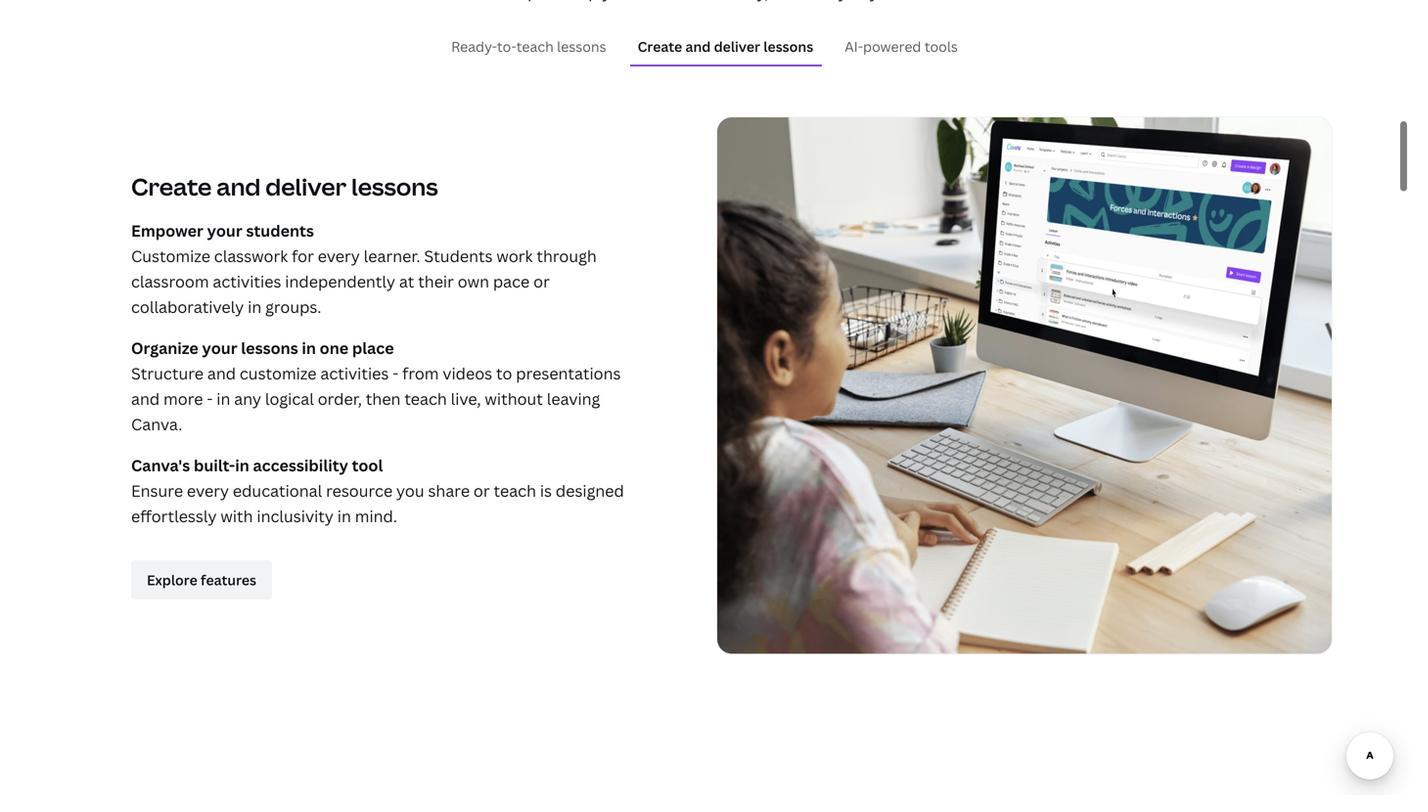 Task type: vqa. For each thing, say whether or not it's contained in the screenshot.


Task type: describe. For each thing, give the bounding box(es) containing it.
create and deliver lessons inside button
[[638, 37, 814, 56]]

tools
[[925, 37, 958, 56]]

more
[[164, 389, 203, 410]]

then
[[366, 389, 401, 410]]

create and deliver lessons button
[[630, 28, 821, 65]]

or inside empower your students customize classwork for every learner. students work through classroom activities independently at their own pace or collaboratively in groups.
[[534, 271, 550, 292]]

and inside button
[[686, 37, 711, 56]]

0 vertical spatial -
[[393, 363, 399, 384]]

activities inside organize your lessons in one place structure and customize activities - from videos to presentations and more - in any logical order, then teach live, without leaving canva.
[[320, 363, 389, 384]]

order,
[[318, 389, 362, 410]]

1 vertical spatial deliver
[[266, 171, 347, 203]]

customize
[[240, 363, 317, 384]]

in left one
[[302, 338, 316, 359]]

1 vertical spatial create
[[131, 171, 212, 203]]

mind.
[[355, 506, 397, 527]]

ready-
[[451, 37, 497, 56]]

lessons inside "create and deliver lessons" button
[[764, 37, 814, 56]]

canva's
[[131, 455, 190, 476]]

create inside button
[[638, 37, 682, 56]]

leaving
[[547, 389, 600, 410]]

your for empower
[[207, 220, 243, 241]]

powered
[[863, 37, 921, 56]]

in left any
[[217, 389, 230, 410]]

ensure
[[131, 481, 183, 502]]

canva.
[[131, 414, 182, 435]]

logical
[[265, 389, 314, 410]]

structure
[[131, 363, 204, 384]]

to-
[[497, 37, 517, 56]]

ready-to-teach lessons
[[451, 37, 606, 56]]

every for for
[[318, 246, 360, 267]]

live,
[[451, 389, 481, 410]]

share
[[428, 481, 470, 502]]

features
[[201, 571, 256, 590]]

explore
[[147, 571, 197, 590]]

independently
[[285, 271, 395, 292]]

ai-powered tools
[[845, 37, 958, 56]]

any
[[234, 389, 261, 410]]

effortlessly
[[131, 506, 217, 527]]

lessons inside ready-to-teach lessons button
[[557, 37, 606, 56]]

lessons up 'learner.'
[[351, 171, 438, 203]]

to
[[496, 363, 512, 384]]

ai-powered tools button
[[837, 28, 966, 65]]

every for ensure
[[187, 481, 229, 502]]

presentations
[[516, 363, 621, 384]]

with
[[221, 506, 253, 527]]

their
[[418, 271, 454, 292]]

in up educational
[[235, 455, 249, 476]]

organize your lessons in one place structure and customize activities - from videos to presentations and more - in any logical order, then teach live, without leaving canva.
[[131, 338, 621, 435]]

one
[[320, 338, 349, 359]]



Task type: locate. For each thing, give the bounding box(es) containing it.
classroom
[[131, 271, 209, 292]]

your inside organize your lessons in one place structure and customize activities - from videos to presentations and more - in any logical order, then teach live, without leaving canva.
[[202, 338, 237, 359]]

students
[[424, 246, 493, 267]]

lessons up customize
[[241, 338, 298, 359]]

your for organize
[[202, 338, 237, 359]]

pace
[[493, 271, 530, 292]]

- left from at the left top of page
[[393, 363, 399, 384]]

lessons inside organize your lessons in one place structure and customize activities - from videos to presentations and more - in any logical order, then teach live, without leaving canva.
[[241, 338, 298, 359]]

0 vertical spatial your
[[207, 220, 243, 241]]

ready-to-teach lessons button
[[443, 28, 614, 65]]

1 horizontal spatial create
[[638, 37, 682, 56]]

place
[[352, 338, 394, 359]]

teach left is
[[494, 481, 536, 502]]

activities up order,
[[320, 363, 389, 384]]

accessibility
[[253, 455, 348, 476]]

your
[[207, 220, 243, 241], [202, 338, 237, 359]]

canva's built-in accessibility tool ensure every educational resource you share or teach is designed effortlessly with inclusivity in mind.
[[131, 455, 624, 527]]

0 horizontal spatial activities
[[213, 271, 281, 292]]

0 horizontal spatial every
[[187, 481, 229, 502]]

0 vertical spatial or
[[534, 271, 550, 292]]

0 vertical spatial deliver
[[714, 37, 761, 56]]

your inside empower your students customize classwork for every learner. students work through classroom activities independently at their own pace or collaboratively in groups.
[[207, 220, 243, 241]]

explore features
[[147, 571, 256, 590]]

0 horizontal spatial -
[[207, 389, 213, 410]]

your down the collaboratively
[[202, 338, 237, 359]]

teach inside organize your lessons in one place structure and customize activities - from videos to presentations and more - in any logical order, then teach live, without leaving canva.
[[405, 389, 447, 410]]

empower your students customize classwork for every learner. students work through classroom activities independently at their own pace or collaboratively in groups.
[[131, 220, 597, 318]]

create
[[638, 37, 682, 56], [131, 171, 212, 203]]

1 vertical spatial or
[[474, 481, 490, 502]]

every
[[318, 246, 360, 267], [187, 481, 229, 502]]

students
[[246, 220, 314, 241]]

lessons right to-
[[557, 37, 606, 56]]

teach down from at the left top of page
[[405, 389, 447, 410]]

activities
[[213, 271, 281, 292], [320, 363, 389, 384]]

explore features link
[[131, 561, 272, 600]]

videos
[[443, 363, 492, 384]]

every down built-
[[187, 481, 229, 502]]

or
[[534, 271, 550, 292], [474, 481, 490, 502]]

every up independently
[[318, 246, 360, 267]]

is
[[540, 481, 552, 502]]

for
[[292, 246, 314, 267]]

0 horizontal spatial or
[[474, 481, 490, 502]]

in left the groups.
[[248, 297, 262, 318]]

classwork
[[214, 246, 288, 267]]

0 vertical spatial activities
[[213, 271, 281, 292]]

built-
[[194, 455, 235, 476]]

deliver
[[714, 37, 761, 56], [266, 171, 347, 203]]

0 horizontal spatial deliver
[[266, 171, 347, 203]]

activities down the classwork
[[213, 271, 281, 292]]

1 horizontal spatial or
[[534, 271, 550, 292]]

designed
[[556, 481, 624, 502]]

lessons left ai-
[[764, 37, 814, 56]]

in inside empower your students customize classwork for every learner. students work through classroom activities independently at their own pace or collaboratively in groups.
[[248, 297, 262, 318]]

inclusivity
[[257, 506, 334, 527]]

0 vertical spatial create and deliver lessons
[[638, 37, 814, 56]]

tool
[[352, 455, 383, 476]]

create and deliver lessons
[[638, 37, 814, 56], [131, 171, 438, 203]]

teach
[[517, 37, 554, 56], [405, 389, 447, 410], [494, 481, 536, 502]]

collaboratively
[[131, 297, 244, 318]]

1 horizontal spatial -
[[393, 363, 399, 384]]

empower
[[131, 220, 204, 241]]

1 vertical spatial every
[[187, 481, 229, 502]]

organize
[[131, 338, 199, 359]]

0 vertical spatial every
[[318, 246, 360, 267]]

in down the resource
[[337, 506, 351, 527]]

own
[[458, 271, 489, 292]]

1 horizontal spatial deliver
[[714, 37, 761, 56]]

0 vertical spatial teach
[[517, 37, 554, 56]]

your up the classwork
[[207, 220, 243, 241]]

0 horizontal spatial create and deliver lessons
[[131, 171, 438, 203]]

1 vertical spatial your
[[202, 338, 237, 359]]

and
[[686, 37, 711, 56], [217, 171, 261, 203], [207, 363, 236, 384], [131, 389, 160, 410]]

1 vertical spatial activities
[[320, 363, 389, 384]]

0 vertical spatial create
[[638, 37, 682, 56]]

teach inside canva's built-in accessibility tool ensure every educational resource you share or teach is designed effortlessly with inclusivity in mind.
[[494, 481, 536, 502]]

1 horizontal spatial activities
[[320, 363, 389, 384]]

customize
[[131, 246, 210, 267]]

every inside empower your students customize classwork for every learner. students work through classroom activities independently at their own pace or collaboratively in groups.
[[318, 246, 360, 267]]

through
[[537, 246, 597, 267]]

at
[[399, 271, 414, 292]]

without
[[485, 389, 543, 410]]

1 vertical spatial create and deliver lessons
[[131, 171, 438, 203]]

2 vertical spatial teach
[[494, 481, 536, 502]]

1 horizontal spatial create and deliver lessons
[[638, 37, 814, 56]]

deliver inside button
[[714, 37, 761, 56]]

work
[[497, 246, 533, 267]]

in
[[248, 297, 262, 318], [302, 338, 316, 359], [217, 389, 230, 410], [235, 455, 249, 476], [337, 506, 351, 527]]

-
[[393, 363, 399, 384], [207, 389, 213, 410]]

ai-
[[845, 37, 863, 56]]

or inside canva's built-in accessibility tool ensure every educational resource you share or teach is designed effortlessly with inclusivity in mind.
[[474, 481, 490, 502]]

0 horizontal spatial create
[[131, 171, 212, 203]]

1 horizontal spatial every
[[318, 246, 360, 267]]

educational
[[233, 481, 322, 502]]

teach inside button
[[517, 37, 554, 56]]

activities inside empower your students customize classwork for every learner. students work through classroom activities independently at their own pace or collaboratively in groups.
[[213, 271, 281, 292]]

you
[[396, 481, 424, 502]]

or right pace
[[534, 271, 550, 292]]

teach right ready-
[[517, 37, 554, 56]]

resource
[[326, 481, 393, 502]]

1 vertical spatial teach
[[405, 389, 447, 410]]

every inside canva's built-in accessibility tool ensure every educational resource you share or teach is designed effortlessly with inclusivity in mind.
[[187, 481, 229, 502]]

or right share
[[474, 481, 490, 502]]

from
[[402, 363, 439, 384]]

learner.
[[364, 246, 420, 267]]

1 vertical spatial -
[[207, 389, 213, 410]]

- right more
[[207, 389, 213, 410]]

lessons
[[557, 37, 606, 56], [764, 37, 814, 56], [351, 171, 438, 203], [241, 338, 298, 359]]

groups.
[[265, 297, 321, 318]]



